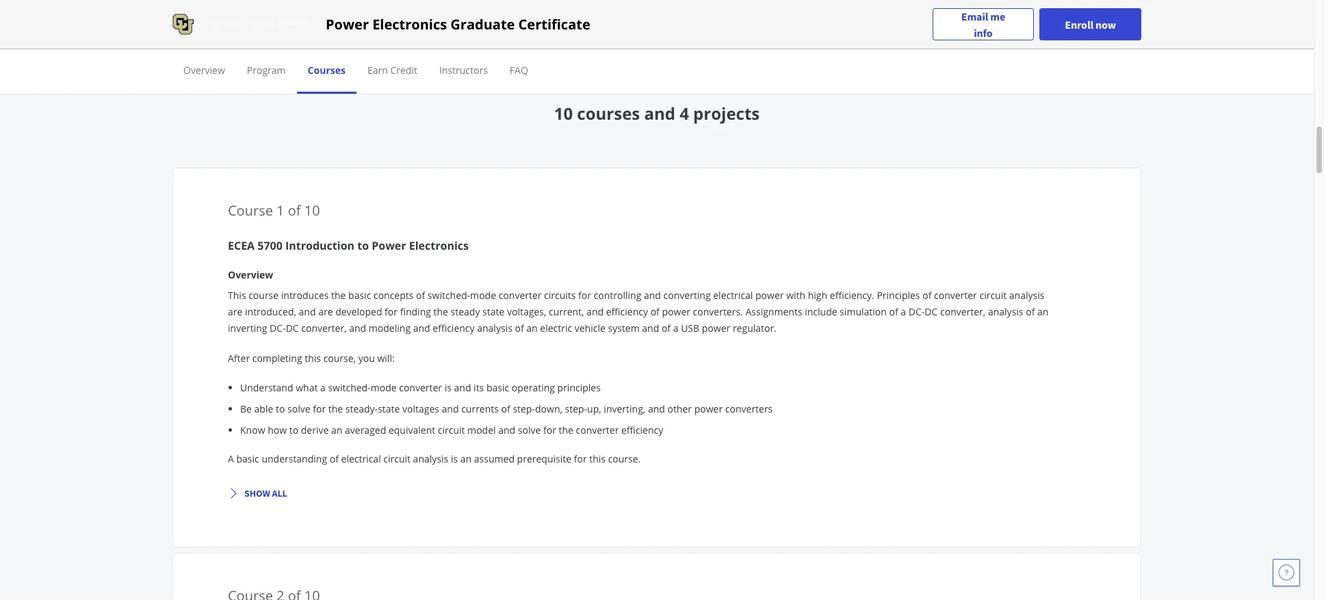 Task type: locate. For each thing, give the bounding box(es) containing it.
dc right simulation
[[925, 305, 938, 318]]

0 vertical spatial switched-
[[261, 9, 304, 22]]

correct down graduate
[[460, 36, 491, 49]]

course 1 of 10
[[228, 201, 320, 220]]

1 vertical spatial circuit
[[438, 424, 465, 437]]

for up current,
[[579, 289, 592, 302]]

system up courses "link"
[[309, 36, 341, 49]]

and right drivers,
[[648, 9, 665, 22]]

control down digital control of switched-mode power converters
[[275, 36, 307, 49]]

course.
[[608, 453, 641, 466]]

switched- inside understand what a switched-mode converter is and its basic operating principles list item
[[328, 381, 371, 394]]

analysis
[[1010, 289, 1045, 302], [989, 305, 1024, 318], [477, 322, 513, 335], [413, 453, 449, 466]]

to inside be able to solve for the steady-state voltages and currents of step-down, step-up, inverting, and other power converters list item
[[276, 403, 285, 416]]

power down converters. on the right of page
[[702, 322, 731, 335]]

list
[[233, 381, 1062, 437]]

1 vertical spatial its
[[474, 381, 484, 394]]

power down converting
[[662, 305, 691, 318]]

0 vertical spatial simulation
[[744, 9, 791, 22]]

for up modeling
[[385, 305, 398, 318]]

1 horizontal spatial system
[[528, 36, 560, 49]]

verify down power electronics graduate certificate
[[433, 36, 457, 49]]

0 horizontal spatial simulation
[[371, 36, 419, 49]]

0 vertical spatial verify
[[805, 9, 830, 22]]

and up vehicle
[[587, 305, 604, 318]]

for for is
[[574, 453, 587, 466]]

system down certificate
[[528, 36, 560, 49]]

dc
[[925, 305, 938, 318], [286, 322, 299, 335]]

for down the 'down,'
[[544, 424, 557, 437]]

design down the "digital"
[[185, 36, 215, 49]]

converter up voltages,
[[499, 289, 542, 302]]

1 horizontal spatial dc-
[[909, 305, 925, 318]]

basic up be able to solve for the steady-state voltages and currents of step-down, step-up, inverting, and other power converters
[[487, 381, 509, 394]]

basic up developed
[[349, 289, 371, 302]]

its
[[872, 36, 882, 49], [474, 381, 484, 394]]

help center image
[[1279, 565, 1295, 581]]

simulation
[[840, 305, 887, 318]]

0 vertical spatial is
[[445, 381, 452, 394]]

0 vertical spatial state
[[899, 9, 921, 22]]

0 vertical spatial operation
[[924, 9, 967, 22]]

state
[[899, 9, 921, 22], [483, 305, 505, 318], [378, 403, 400, 416]]

1 vertical spatial steady-
[[346, 403, 378, 416]]

for inside know how to derive an averaged equivalent circuit model and solve for the converter efficiency list item
[[544, 424, 557, 437]]

0 horizontal spatial step-
[[513, 403, 535, 416]]

0 horizontal spatial state
[[378, 403, 400, 416]]

state up performance
[[899, 9, 921, 22]]

overview link
[[183, 64, 225, 77]]

overview up course
[[228, 268, 273, 281]]

1 vertical spatial is
[[451, 453, 458, 466]]

and up currents on the left bottom of the page
[[454, 381, 471, 394]]

equivalent
[[389, 424, 436, 437]]

basic right a
[[237, 453, 259, 466]]

and down understand what a switched-mode converter is and its basic operating principles list item
[[648, 403, 665, 416]]

2 vertical spatial circuit
[[384, 453, 411, 466]]

1 horizontal spatial basic
[[349, 289, 371, 302]]

1 vertical spatial design
[[185, 36, 215, 49]]

1 horizontal spatial 10
[[554, 102, 573, 125]]

to up preparation of a report documenting the design and its performance
[[794, 9, 803, 22]]

is down know how to derive an averaged equivalent circuit model and solve for the converter efficiency
[[451, 453, 458, 466]]

verify for control
[[433, 36, 457, 49]]

1 horizontal spatial power
[[372, 238, 406, 253]]

1 horizontal spatial its
[[872, 36, 882, 49]]

0 horizontal spatial power
[[326, 15, 369, 33]]

and inside understand what a switched-mode converter is and its basic operating principles list item
[[454, 381, 471, 394]]

0 horizontal spatial operation
[[562, 36, 606, 49]]

design for design of converter power stage, gate drivers, and magnetics
[[441, 9, 471, 22]]

switched- up steady
[[428, 289, 470, 302]]

2 horizontal spatial circuit
[[980, 289, 1007, 302]]

0 vertical spatial electronics
[[373, 15, 447, 33]]

efficiency inside list item
[[622, 424, 664, 437]]

for up derive
[[313, 403, 326, 416]]

1 vertical spatial solve
[[518, 424, 541, 437]]

0 horizontal spatial control
[[216, 9, 247, 22]]

mode
[[304, 9, 330, 22], [470, 289, 496, 302], [371, 381, 397, 394]]

and inside know how to derive an averaged equivalent circuit model and solve for the converter efficiency list item
[[499, 424, 516, 437]]

be
[[240, 403, 252, 416]]

10 right the 1
[[305, 201, 320, 220]]

switched-
[[261, 9, 304, 22], [428, 289, 470, 302], [328, 381, 371, 394]]

dc-
[[909, 305, 925, 318], [270, 322, 286, 335]]

the inside list item
[[328, 403, 343, 416]]

switched- up design of converter control system
[[261, 9, 304, 22]]

this course introduces the basic concepts of switched-mode converter circuits for controlling and converting electrical power with high efficiency. principles of converter circuit analysis are introduced, and are developed for finding the steady state voltages, current, and efficiency of power converters. assignments include simulation of a dc-dc converter, analysis of an inverting dc-dc converter, and modeling and efficiency analysis of an electric vehicle system and of a usb power regulator.
[[228, 289, 1049, 335]]

0 horizontal spatial 10
[[305, 201, 320, 220]]

an inside know how to derive an averaged equivalent circuit model and solve for the converter efficiency list item
[[331, 424, 343, 437]]

steady- up "averaged"
[[346, 403, 378, 416]]

circuit inside list item
[[438, 424, 465, 437]]

to down power electronics graduate certificate
[[421, 36, 430, 49]]

report
[[711, 36, 739, 49]]

0 horizontal spatial its
[[474, 381, 484, 394]]

2 vertical spatial efficiency
[[622, 424, 664, 437]]

be able to solve for the steady-state voltages and currents of step-down, step-up, inverting, and other power converters
[[240, 403, 773, 416]]

mode up the courses
[[304, 9, 330, 22]]

all
[[272, 487, 287, 500]]

preparation of a report documenting the design and its performance
[[636, 36, 943, 49]]

1 vertical spatial mode
[[470, 289, 496, 302]]

design up simulation to verify correct control system operation
[[441, 9, 471, 22]]

control
[[216, 9, 247, 22], [275, 36, 307, 49], [494, 36, 526, 49]]

projects
[[694, 102, 760, 125]]

and
[[648, 9, 665, 22], [852, 36, 869, 49], [645, 102, 676, 125], [644, 289, 661, 302], [299, 305, 316, 318], [587, 305, 604, 318], [349, 322, 366, 335], [413, 322, 430, 335], [642, 322, 660, 335], [454, 381, 471, 394], [442, 403, 459, 416], [648, 403, 665, 416], [499, 424, 516, 437]]

solve inside list item
[[518, 424, 541, 437]]

2 horizontal spatial system
[[608, 322, 640, 335]]

1 vertical spatial dc
[[286, 322, 299, 335]]

and down be able to solve for the steady-state voltages and currents of step-down, step-up, inverting, and other power converters
[[499, 424, 516, 437]]

1 horizontal spatial verify
[[805, 9, 830, 22]]

a inside list item
[[320, 381, 326, 394]]

converters
[[363, 9, 411, 22], [726, 403, 773, 416]]

operation up performance
[[924, 9, 967, 22]]

is up know how to derive an averaged equivalent circuit model and solve for the converter efficiency
[[445, 381, 452, 394]]

what
[[296, 381, 318, 394]]

0 horizontal spatial steady-
[[346, 403, 378, 416]]

the up derive
[[328, 403, 343, 416]]

1 vertical spatial state
[[483, 305, 505, 318]]

down,
[[535, 403, 563, 416]]

dc- down introduced, at the left of page
[[270, 322, 286, 335]]

mode inside list item
[[371, 381, 397, 394]]

design
[[441, 9, 471, 22], [185, 36, 215, 49]]

list containing understand what a switched-mode converter is and its basic operating principles
[[233, 381, 1062, 437]]

voltages
[[403, 403, 439, 416]]

1 horizontal spatial switched-
[[328, 381, 371, 394]]

0 horizontal spatial circuit
[[384, 453, 411, 466]]

verify
[[805, 9, 830, 22], [433, 36, 457, 49]]

and down finding
[[413, 322, 430, 335]]

1 horizontal spatial converters
[[726, 403, 773, 416]]

0 vertical spatial dc
[[925, 305, 938, 318]]

converter down up,
[[576, 424, 619, 437]]

1 vertical spatial operation
[[562, 36, 606, 49]]

0 vertical spatial its
[[872, 36, 882, 49]]

verify for steady-
[[805, 9, 830, 22]]

1 vertical spatial converters
[[726, 403, 773, 416]]

converters.
[[693, 305, 743, 318]]

its inside list item
[[474, 381, 484, 394]]

controlling
[[594, 289, 642, 302]]

of inside be able to solve for the steady-state voltages and currents of step-down, step-up, inverting, and other power converters list item
[[502, 403, 511, 416]]

1 vertical spatial switched-
[[428, 289, 470, 302]]

how
[[268, 424, 287, 437]]

2 horizontal spatial state
[[899, 9, 921, 22]]

0 horizontal spatial basic
[[237, 453, 259, 466]]

0 horizontal spatial converters
[[363, 9, 411, 22]]

1 horizontal spatial overview
[[228, 268, 273, 281]]

0 vertical spatial 10
[[554, 102, 573, 125]]

power up courses "link"
[[326, 15, 369, 33]]

1 horizontal spatial electrical
[[714, 289, 753, 302]]

0 horizontal spatial overview
[[183, 64, 225, 77]]

1 vertical spatial verify
[[433, 36, 457, 49]]

for for switched-
[[579, 289, 592, 302]]

electronics up credit
[[373, 15, 447, 33]]

2 horizontal spatial mode
[[470, 289, 496, 302]]

1 step- from the left
[[513, 403, 535, 416]]

design of converter power stage, gate drivers, and magnetics
[[441, 9, 713, 22]]

switched- inside this course introduces the basic concepts of switched-mode converter circuits for controlling and converting electrical power with high efficiency. principles of converter circuit analysis are introduced, and are developed for finding the steady state voltages, current, and efficiency of power converters. assignments include simulation of a dc-dc converter, analysis of an inverting dc-dc converter, and modeling and efficiency analysis of an electric vehicle system and of a usb power regulator.
[[428, 289, 470, 302]]

state right steady
[[483, 305, 505, 318]]

0 horizontal spatial mode
[[304, 9, 330, 22]]

show all
[[244, 487, 287, 500]]

to right able
[[276, 403, 285, 416]]

1 horizontal spatial mode
[[371, 381, 397, 394]]

1 horizontal spatial converter,
[[941, 305, 986, 318]]

efficiency
[[606, 305, 648, 318], [433, 322, 475, 335], [622, 424, 664, 437]]

efficiency down controlling
[[606, 305, 648, 318]]

assumed
[[474, 453, 515, 466]]

understand what a switched-mode converter is and its basic operating principles list item
[[240, 381, 1062, 395]]

solve down what
[[288, 403, 311, 416]]

mode for converter
[[371, 381, 397, 394]]

after completing this course, you will:
[[228, 352, 395, 365]]

this left course,
[[305, 352, 321, 365]]

dc- down the principles
[[909, 305, 925, 318]]

step- down the 'principles' at the bottom of the page
[[565, 403, 588, 416]]

introduced,
[[245, 305, 296, 318]]

converter right the principles
[[935, 289, 978, 302]]

0 horizontal spatial dc-
[[270, 322, 286, 335]]

0 horizontal spatial switched-
[[261, 9, 304, 22]]

ecea
[[228, 238, 255, 253]]

program
[[247, 64, 286, 77]]

state inside this course introduces the basic concepts of switched-mode converter circuits for controlling and converting electrical power with high efficiency. principles of converter circuit analysis are introduced, and are developed for finding the steady state voltages, current, and efficiency of power converters. assignments include simulation of a dc-dc converter, analysis of an inverting dc-dc converter, and modeling and efficiency analysis of an electric vehicle system and of a usb power regulator.
[[483, 305, 505, 318]]

converter up simulation to verify correct control system operation
[[486, 9, 529, 22]]

0 vertical spatial overview
[[183, 64, 225, 77]]

1 horizontal spatial correct
[[833, 9, 864, 22]]

understand
[[240, 381, 293, 394]]

to right the how
[[289, 424, 299, 437]]

a
[[703, 36, 708, 49], [901, 305, 907, 318], [674, 322, 679, 335], [320, 381, 326, 394]]

1 vertical spatial converter,
[[301, 322, 347, 335]]

digital control of switched-mode power converters
[[185, 9, 411, 22]]

overview inside certificate menu element
[[183, 64, 225, 77]]

electrical
[[714, 289, 753, 302], [341, 453, 381, 466]]

efficiency down be able to solve for the steady-state voltages and currents of step-down, step-up, inverting, and other power converters list item
[[622, 424, 664, 437]]

to
[[794, 9, 803, 22], [421, 36, 430, 49], [358, 238, 369, 253], [276, 403, 285, 416], [289, 424, 299, 437]]

electrical down "averaged"
[[341, 453, 381, 466]]

4
[[680, 102, 689, 125]]

overview
[[183, 64, 225, 77], [228, 268, 273, 281]]

1 vertical spatial 10
[[305, 201, 320, 220]]

and left usb
[[642, 322, 660, 335]]

are down introduces
[[318, 305, 333, 318]]

0 horizontal spatial verify
[[433, 36, 457, 49]]

1 vertical spatial simulation
[[371, 36, 419, 49]]

a right what
[[320, 381, 326, 394]]

0 horizontal spatial electrical
[[341, 453, 381, 466]]

converters inside list item
[[726, 403, 773, 416]]

model
[[468, 424, 496, 437]]

0 horizontal spatial design
[[185, 36, 215, 49]]

1 horizontal spatial this
[[590, 453, 606, 466]]

usb
[[681, 322, 700, 335]]

this
[[305, 352, 321, 365], [590, 453, 606, 466]]

mode up steady
[[470, 289, 496, 302]]

2 horizontal spatial basic
[[487, 381, 509, 394]]

system inside this course introduces the basic concepts of switched-mode converter circuits for controlling and converting electrical power with high efficiency. principles of converter circuit analysis are introduced, and are developed for finding the steady state voltages, current, and efficiency of power converters. assignments include simulation of a dc-dc converter, analysis of an inverting dc-dc converter, and modeling and efficiency analysis of an electric vehicle system and of a usb power regulator.
[[608, 322, 640, 335]]

and down developed
[[349, 322, 366, 335]]

its for performance
[[872, 36, 882, 49]]

correct
[[833, 9, 864, 22], [460, 36, 491, 49]]

the
[[803, 36, 818, 49], [331, 289, 346, 302], [434, 305, 448, 318], [328, 403, 343, 416], [559, 424, 574, 437]]

design for design of converter control system
[[185, 36, 215, 49]]

1 horizontal spatial simulation
[[744, 9, 791, 22]]

the down the 'down,'
[[559, 424, 574, 437]]

and right design
[[852, 36, 869, 49]]

power up assignments
[[756, 289, 784, 302]]

1 horizontal spatial step-
[[565, 403, 588, 416]]

program link
[[247, 64, 286, 77]]

are down "this"
[[228, 305, 243, 318]]

circuits
[[544, 289, 576, 302]]

0 vertical spatial electrical
[[714, 289, 753, 302]]

control right the "digital"
[[216, 9, 247, 22]]

voltages,
[[507, 305, 547, 318]]

correct up design
[[833, 9, 864, 22]]

be able to solve for the steady-state voltages and currents of step-down, step-up, inverting, and other power converters list item
[[240, 402, 1062, 416]]

1 vertical spatial correct
[[460, 36, 491, 49]]

electrical up converters. on the right of page
[[714, 289, 753, 302]]

control up the faq link
[[494, 36, 526, 49]]

operation down design of converter power stage, gate drivers, and magnetics
[[562, 36, 606, 49]]

solve down the 'down,'
[[518, 424, 541, 437]]

converter
[[486, 9, 529, 22], [229, 36, 272, 49], [499, 289, 542, 302], [935, 289, 978, 302], [399, 381, 442, 394], [576, 424, 619, 437]]

power up concepts
[[372, 238, 406, 253]]

0 vertical spatial circuit
[[980, 289, 1007, 302]]

0 vertical spatial mode
[[304, 9, 330, 22]]

simulation up the earn credit
[[371, 36, 419, 49]]

know
[[240, 424, 265, 437]]

2 vertical spatial switched-
[[328, 381, 371, 394]]

courses
[[577, 102, 640, 125]]

email
[[962, 9, 989, 23]]

for right prerequisite
[[574, 453, 587, 466]]

0 vertical spatial solve
[[288, 403, 311, 416]]

electronics up concepts
[[409, 238, 469, 253]]

verify up design
[[805, 9, 830, 22]]

magnetics
[[668, 9, 713, 22]]

this left course.
[[590, 453, 606, 466]]

system down controlling
[[608, 322, 640, 335]]

1 horizontal spatial operation
[[924, 9, 967, 22]]

0 horizontal spatial correct
[[460, 36, 491, 49]]

simulation for simulation to verify correct steady-state operation
[[744, 9, 791, 22]]

steady- up performance
[[867, 9, 899, 22]]

and up know how to derive an averaged equivalent circuit model and solve for the converter efficiency
[[442, 403, 459, 416]]

2 horizontal spatial control
[[494, 36, 526, 49]]

0 vertical spatial basic
[[349, 289, 371, 302]]

10 left courses
[[554, 102, 573, 125]]

2 horizontal spatial switched-
[[428, 289, 470, 302]]

overview down the "digital"
[[183, 64, 225, 77]]

certificate menu element
[[173, 49, 1142, 94]]

operation
[[924, 9, 967, 22], [562, 36, 606, 49]]

efficiency down steady
[[433, 322, 475, 335]]

simulation for simulation to verify correct control system operation
[[371, 36, 419, 49]]

1 vertical spatial basic
[[487, 381, 509, 394]]

0 horizontal spatial converter,
[[301, 322, 347, 335]]

1 horizontal spatial state
[[483, 305, 505, 318]]

drivers,
[[612, 9, 646, 22]]

simulation up 'documenting'
[[744, 9, 791, 22]]

state up equivalent
[[378, 403, 400, 416]]

stage,
[[562, 9, 588, 22]]

info
[[974, 26, 993, 39]]

and down introduces
[[299, 305, 316, 318]]

electrical inside this course introduces the basic concepts of switched-mode converter circuits for controlling and converting electrical power with high efficiency. principles of converter circuit analysis are introduced, and are developed for finding the steady state voltages, current, and efficiency of power converters. assignments include simulation of a dc-dc converter, analysis of an inverting dc-dc converter, and modeling and efficiency analysis of an electric vehicle system and of a usb power regulator.
[[714, 289, 753, 302]]

0 horizontal spatial this
[[305, 352, 321, 365]]

power right other
[[695, 403, 723, 416]]

power inside be able to solve for the steady-state voltages and currents of step-down, step-up, inverting, and other power converters list item
[[695, 403, 723, 416]]

1 horizontal spatial steady-
[[867, 9, 899, 22]]

0 vertical spatial correct
[[833, 9, 864, 22]]

dc down introduced, at the left of page
[[286, 322, 299, 335]]

step- down "operating"
[[513, 403, 535, 416]]

its up currents on the left bottom of the page
[[474, 381, 484, 394]]

0 horizontal spatial dc
[[286, 322, 299, 335]]

for
[[579, 289, 592, 302], [385, 305, 398, 318], [313, 403, 326, 416], [544, 424, 557, 437], [574, 453, 587, 466]]



Task type: describe. For each thing, give the bounding box(es) containing it.
courses link
[[308, 64, 346, 77]]

a left usb
[[674, 322, 679, 335]]

introduction
[[285, 238, 355, 253]]

operation for simulation to verify correct control system operation
[[562, 36, 606, 49]]

principles
[[558, 381, 601, 394]]

0 vertical spatial efficiency
[[606, 305, 648, 318]]

earn
[[368, 64, 388, 77]]

5700
[[258, 238, 283, 253]]

enroll now button
[[1040, 8, 1142, 40]]

to right introduction
[[358, 238, 369, 253]]

know how to derive an averaged equivalent circuit model and solve for the converter efficiency
[[240, 424, 664, 437]]

currents
[[462, 403, 499, 416]]

0 horizontal spatial system
[[309, 36, 341, 49]]

1 vertical spatial power
[[372, 238, 406, 253]]

power left stage,
[[531, 9, 559, 22]]

faq link
[[510, 64, 528, 77]]

power up the courses
[[332, 9, 361, 22]]

know how to derive an averaged equivalent circuit model and solve for the converter efficiency list item
[[240, 423, 1062, 437]]

inverting
[[228, 322, 267, 335]]

modeling
[[369, 322, 411, 335]]

documenting
[[742, 36, 801, 49]]

to inside know how to derive an averaged equivalent circuit model and solve for the converter efficiency list item
[[289, 424, 299, 437]]

its for basic
[[474, 381, 484, 394]]

operation for simulation to verify correct steady-state operation
[[924, 9, 967, 22]]

developed
[[336, 305, 382, 318]]

concepts
[[374, 289, 414, 302]]

a left "report"
[[703, 36, 708, 49]]

the up developed
[[331, 289, 346, 302]]

current,
[[549, 305, 584, 318]]

steady
[[451, 305, 480, 318]]

1 vertical spatial efficiency
[[433, 322, 475, 335]]

0 vertical spatial dc-
[[909, 305, 925, 318]]

preparation
[[636, 36, 689, 49]]

faq
[[510, 64, 528, 77]]

show
[[244, 487, 270, 500]]

you
[[359, 352, 375, 365]]

simulation to verify correct control system operation
[[371, 36, 606, 49]]

correct for steady-
[[833, 9, 864, 22]]

2 vertical spatial basic
[[237, 453, 259, 466]]

basic inside this course introduces the basic concepts of switched-mode converter circuits for controlling and converting electrical power with high efficiency. principles of converter circuit analysis are introduced, and are developed for finding the steady state voltages, current, and efficiency of power converters. assignments include simulation of a dc-dc converter, analysis of an inverting dc-dc converter, and modeling and efficiency analysis of an electric vehicle system and of a usb power regulator.
[[349, 289, 371, 302]]

course
[[228, 201, 273, 220]]

1 horizontal spatial control
[[275, 36, 307, 49]]

completing
[[252, 352, 302, 365]]

converting
[[664, 289, 711, 302]]

converter up voltages
[[399, 381, 442, 394]]

principles
[[877, 289, 921, 302]]

prerequisite
[[517, 453, 572, 466]]

digital
[[185, 9, 213, 22]]

university of colorado boulder image
[[173, 14, 309, 35]]

up,
[[587, 403, 602, 416]]

high
[[808, 289, 828, 302]]

vehicle
[[575, 322, 606, 335]]

2 step- from the left
[[565, 403, 588, 416]]

steady- inside list item
[[346, 403, 378, 416]]

design of converter control system
[[185, 36, 341, 49]]

the inside list item
[[559, 424, 574, 437]]

solve inside list item
[[288, 403, 311, 416]]

inverting,
[[604, 403, 646, 416]]

for for circuit
[[544, 424, 557, 437]]

graduate
[[451, 15, 515, 33]]

averaged
[[345, 424, 386, 437]]

1
[[277, 201, 284, 220]]

10 courses and 4 projects
[[554, 102, 760, 125]]

converter down the university of colorado boulder image
[[229, 36, 272, 49]]

switched- for power
[[261, 9, 304, 22]]

enroll
[[1066, 17, 1094, 31]]

a down the principles
[[901, 305, 907, 318]]

email me info button
[[933, 8, 1035, 41]]

basic inside list item
[[487, 381, 509, 394]]

include
[[805, 305, 838, 318]]

instructors
[[439, 64, 488, 77]]

1 vertical spatial dc-
[[270, 322, 286, 335]]

2 are from the left
[[318, 305, 333, 318]]

me
[[991, 9, 1006, 23]]

course
[[249, 289, 279, 302]]

the left design
[[803, 36, 818, 49]]

0 vertical spatial this
[[305, 352, 321, 365]]

other
[[668, 403, 692, 416]]

regulator.
[[733, 322, 777, 335]]

state inside list item
[[378, 403, 400, 416]]

for inside be able to solve for the steady-state voltages and currents of step-down, step-up, inverting, and other power converters list item
[[313, 403, 326, 416]]

credit
[[391, 64, 418, 77]]

1 vertical spatial overview
[[228, 268, 273, 281]]

is inside list item
[[445, 381, 452, 394]]

and left converting
[[644, 289, 661, 302]]

gate
[[591, 9, 610, 22]]

able
[[254, 403, 273, 416]]

understand what a switched-mode converter is and its basic operating principles
[[240, 381, 601, 394]]

with
[[787, 289, 806, 302]]

0 vertical spatial steady-
[[867, 9, 899, 22]]

0 vertical spatial power
[[326, 15, 369, 33]]

email me info
[[962, 9, 1006, 39]]

introduces
[[281, 289, 329, 302]]

design
[[821, 36, 850, 49]]

show all button
[[223, 481, 293, 506]]

1 vertical spatial electrical
[[341, 453, 381, 466]]

correct for control
[[460, 36, 491, 49]]

instructors link
[[439, 64, 488, 77]]

courses
[[308, 64, 346, 77]]

power electronics graduate certificate
[[326, 15, 591, 33]]

earn credit link
[[368, 64, 418, 77]]

finding
[[400, 305, 431, 318]]

1 vertical spatial electronics
[[409, 238, 469, 253]]

enroll now
[[1066, 17, 1117, 31]]

mode inside this course introduces the basic concepts of switched-mode converter circuits for controlling and converting electrical power with high efficiency. principles of converter circuit analysis are introduced, and are developed for finding the steady state voltages, current, and efficiency of power converters. assignments include simulation of a dc-dc converter, analysis of an inverting dc-dc converter, and modeling and efficiency analysis of an electric vehicle system and of a usb power regulator.
[[470, 289, 496, 302]]

a
[[228, 453, 234, 466]]

now
[[1096, 17, 1117, 31]]

understanding
[[262, 453, 327, 466]]

switched- for converter
[[328, 381, 371, 394]]

1 horizontal spatial dc
[[925, 305, 938, 318]]

mode for power
[[304, 9, 330, 22]]

certificate
[[519, 15, 591, 33]]

1 are from the left
[[228, 305, 243, 318]]

circuit inside this course introduces the basic concepts of switched-mode converter circuits for controlling and converting electrical power with high efficiency. principles of converter circuit analysis are introduced, and are developed for finding the steady state voltages, current, and efficiency of power converters. assignments include simulation of a dc-dc converter, analysis of an inverting dc-dc converter, and modeling and efficiency analysis of an electric vehicle system and of a usb power regulator.
[[980, 289, 1007, 302]]

a basic understanding of electrical circuit analysis is an assumed prerequisite for this course.
[[228, 453, 641, 466]]

operating
[[512, 381, 555, 394]]

1 vertical spatial this
[[590, 453, 606, 466]]

the left steady
[[434, 305, 448, 318]]

course,
[[324, 352, 356, 365]]

efficiency.
[[830, 289, 875, 302]]

and left 4
[[645, 102, 676, 125]]

earn credit
[[368, 64, 418, 77]]



Task type: vqa. For each thing, say whether or not it's contained in the screenshot.
Kevin
no



